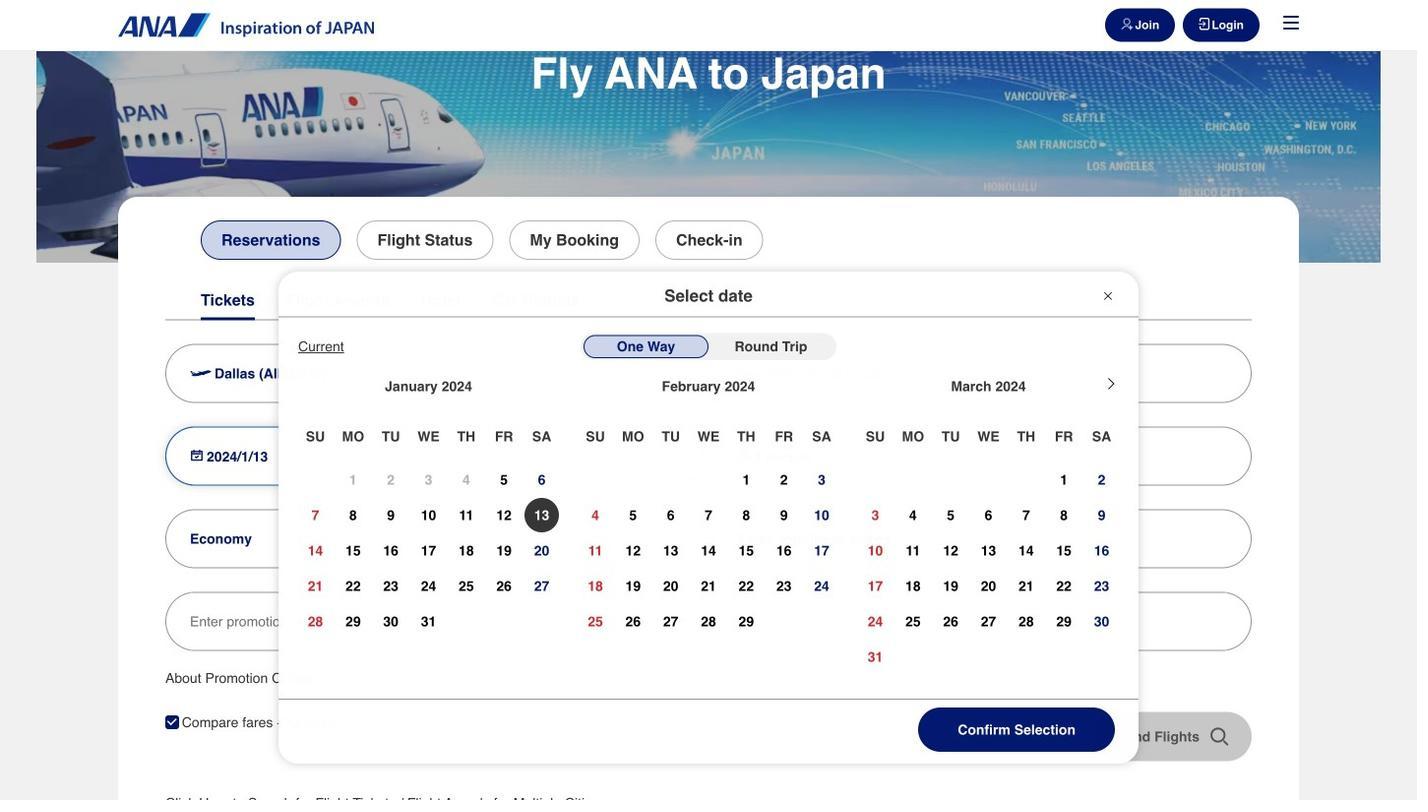Task type: locate. For each thing, give the bounding box(es) containing it.
None checkbox
[[165, 715, 179, 729]]

list item
[[36, 0, 1381, 263]]

Enter promotion code text field
[[190, 593, 1227, 650]]

2024 01 01 image
[[334, 463, 372, 497]]



Task type: vqa. For each thing, say whether or not it's contained in the screenshot.
2024 01 02 Image
yes



Task type: describe. For each thing, give the bounding box(es) containing it.
2024 01 03 image
[[410, 463, 448, 497]]

ana inspiration of japan image
[[118, 13, 374, 37]]

2024 01 04 image
[[448, 463, 485, 497]]

2024 01 02 image
[[372, 463, 410, 497]]



